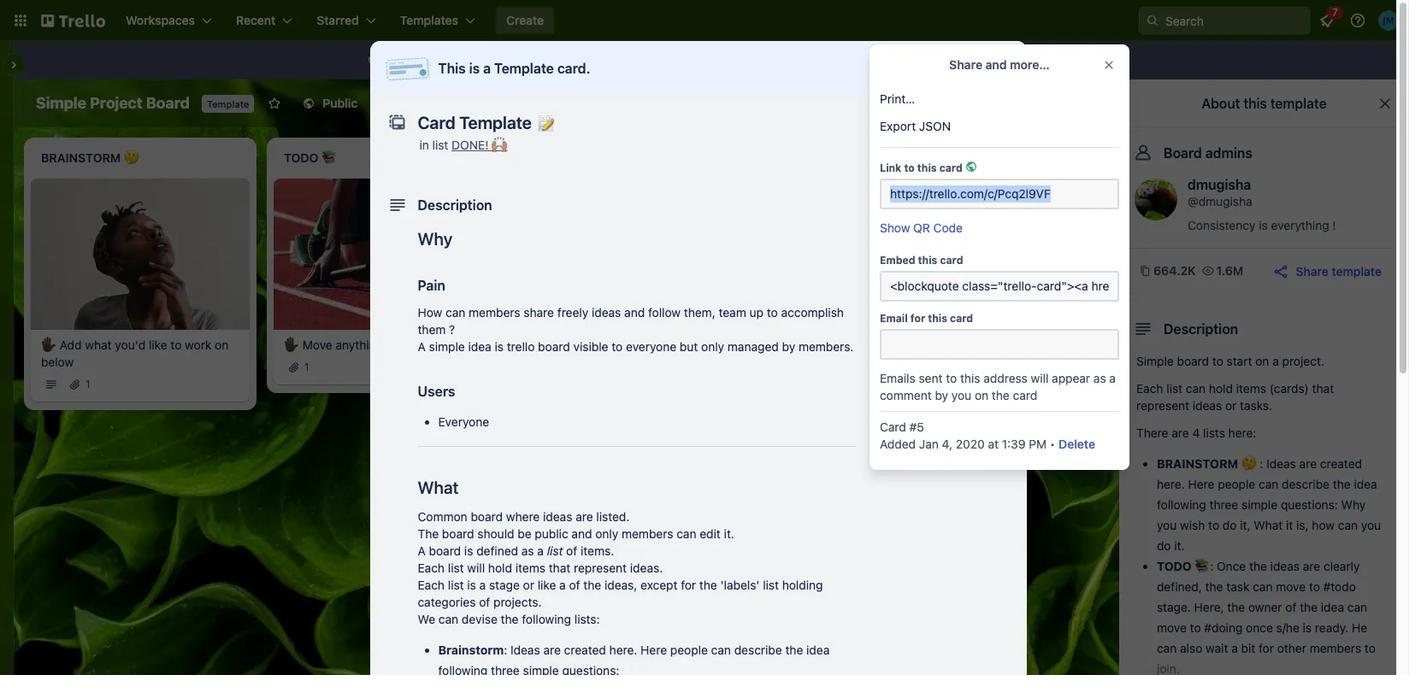 Task type: locate. For each thing, give the bounding box(es) containing it.
a down '📝'
[[849, 439, 854, 452]]

0 vertical spatial items
[[1236, 381, 1266, 396]]

three for brainstorm
[[491, 664, 520, 676]]

template down create button
[[494, 61, 554, 76]]

1 vertical spatial description
[[1164, 322, 1238, 337]]

stage.
[[1157, 600, 1191, 615]]

0 vertical spatial will
[[1031, 371, 1049, 386]]

1 a from the top
[[418, 339, 426, 354]]

board
[[146, 94, 190, 112], [400, 96, 434, 110], [1164, 145, 1202, 161]]

lists:
[[575, 612, 600, 627]]

2 vertical spatial simple
[[523, 664, 559, 676]]

questions: inside : ideas are created here. here people can describe the idea following three simple questions: why you wish to do it, what it is, how can you do it.
[[1281, 498, 1338, 512]]

here inside : ideas are created here. here people can describe the idea following three simple questions:
[[641, 643, 667, 658]]

2 vertical spatial share
[[1296, 264, 1329, 278]]

are inside : ideas are created here. here people can describe the idea following three simple questions: why you wish to do it, what it is, how can you do it.
[[1299, 457, 1317, 471]]

1 vertical spatial here
[[641, 643, 667, 658]]

more…
[[1010, 57, 1050, 72]]

template right the about on the top right of the page
[[1271, 96, 1327, 111]]

ideas inside the common board where ideas are listed. the board should be public and only members can edit it. a board is defined as a list of items. each list will hold items that represent ideas. each list is a stage or like a of the ideas, except for the 'labels' list holding categories of projects. we can devise the following lists:
[[543, 510, 572, 524]]

in
[[419, 138, 429, 152]]

three inside : ideas are created here. here people can describe the idea following three simple questions:
[[491, 664, 520, 676]]

share
[[949, 57, 983, 72], [897, 232, 929, 246], [1296, 264, 1329, 278]]

template up print…
[[839, 52, 890, 67]]

of left items.
[[566, 544, 577, 558]]

: inside : ideas are created here. here people can describe the idea following three simple questions:
[[504, 643, 507, 658]]

None text field
[[409, 108, 974, 139]]

close popover image
[[1102, 58, 1116, 72]]

three inside : ideas are created here. here people can describe the idea following three simple questions: why you wish to do it, what it is, how can you do it.
[[1210, 498, 1238, 512]]

3 ✋🏿 from the left
[[527, 337, 542, 352]]

2 horizontal spatial and
[[986, 57, 1007, 72]]

move inside ✋🏿 move anything from doing to done here
[[788, 337, 818, 352]]

members up ideas.
[[622, 527, 673, 541]]

you up the card #5 added jan 4, 2020 at 1:39 pm • delete
[[952, 388, 972, 403]]

this
[[386, 52, 409, 67], [438, 61, 466, 76], [790, 439, 811, 452]]

simple down projects.
[[523, 664, 559, 676]]

2 vertical spatial that
[[549, 561, 571, 576]]

board up in
[[400, 96, 434, 110]]

actually
[[666, 337, 709, 352]]

2 ✋🏿 from the left
[[284, 337, 299, 352]]

categories
[[418, 595, 476, 610]]

create for create board from template
[[733, 52, 771, 67]]

anything down accomplish
[[821, 337, 869, 352]]

1 vertical spatial will
[[467, 561, 485, 576]]

1 horizontal spatial here
[[1188, 477, 1215, 492]]

1 vertical spatial a
[[418, 544, 426, 558]]

board
[[774, 52, 807, 67], [538, 339, 570, 354], [1177, 354, 1209, 369], [471, 510, 503, 524], [442, 527, 474, 541], [429, 544, 461, 558]]

address
[[984, 371, 1028, 386]]

template inside create board from template link
[[839, 52, 890, 67]]

people
[[1218, 477, 1256, 492], [670, 643, 708, 658]]

is inside "how can members share freely ideas and follow them, team up to accomplish them ? a simple idea is trello board visible to everyone but only managed by members."
[[495, 339, 504, 354]]

template left star or unstar board image
[[207, 98, 249, 109]]

hold
[[1209, 381, 1233, 396], [488, 561, 512, 576]]

created inside : ideas are created here. here people can describe the idea following three simple questions: why you wish to do it, what it is, how can you do it.
[[1320, 457, 1362, 471]]

here. for brainstorm
[[609, 643, 637, 658]]

0 horizontal spatial create
[[506, 13, 544, 27]]

1 horizontal spatial like
[[538, 578, 556, 593]]

export json
[[880, 119, 951, 133]]

2 horizontal spatial that
[[1312, 381, 1334, 396]]

here down brainstorm
[[1188, 477, 1215, 492]]

Embed this card text field
[[880, 271, 1119, 302]]

and
[[986, 57, 1007, 72], [624, 305, 645, 320], [572, 527, 592, 541]]

to right visible
[[612, 339, 623, 354]]

idea
[[468, 339, 491, 354], [1354, 477, 1377, 492], [1321, 600, 1344, 615], [806, 643, 830, 658]]

1 horizontal spatial share
[[949, 57, 983, 72]]

1 vertical spatial represent
[[574, 561, 627, 576]]

card down done
[[770, 416, 796, 431]]

this inside emails sent to this address will appear as a comment by you on the card
[[960, 371, 980, 386]]

2 horizontal spatial template
[[799, 416, 850, 431]]

questions: up is,
[[1281, 498, 1338, 512]]

open information menu image
[[1349, 12, 1366, 29]]

what
[[418, 478, 459, 498], [1254, 518, 1283, 533]]

1 horizontal spatial board
[[400, 96, 434, 110]]

template down !
[[1332, 264, 1382, 278]]

@dmugisha
[[1188, 194, 1253, 209]]

1 vertical spatial what
[[1254, 518, 1283, 533]]

simple inside : ideas are created here. here people can describe the idea following three simple questions:
[[523, 664, 559, 676]]

dmugisha link
[[1188, 177, 1251, 192]]

or inside the common board where ideas are listed. the board should be public and only members can edit it. a board is defined as a list of items. each list will hold items that represent ideas. each list is a stage or like a of the ideas, except for the 'labels' list holding categories of projects. we can devise the following lists:
[[523, 578, 534, 593]]

anything for that
[[579, 337, 626, 352]]

2 horizontal spatial here
[[801, 355, 825, 369]]

following down projects.
[[522, 612, 571, 627]]

template inside card template 📝 link
[[799, 416, 850, 431]]

1 down ✋🏿 move anything 'ready' here
[[304, 361, 309, 373]]

dmugisha (dmugisha) image
[[1062, 91, 1086, 115], [1135, 178, 1178, 221]]

are left clearly
[[1303, 559, 1321, 574]]

members up trello
[[469, 305, 520, 320]]

it. up todo 📚
[[1174, 539, 1185, 553]]

: for 📚
[[1210, 559, 1214, 574]]

for inside the : once the ideas are clearly defined, the task can move to #todo stage. here, the owner of the idea can move to #doing once s/he is ready. he can also wait a bit for other members to join.
[[1259, 641, 1274, 656]]

describe for : ideas are created here. here people can describe the idea following three simple questions:
[[734, 643, 782, 658]]

only right but
[[701, 339, 724, 354]]

are inside the common board where ideas are listed. the board should be public and only members can edit it. a board is defined as a list of items. each list will hold items that represent ideas. each list is a stage or like a of the ideas, except for the 'labels' list holding categories of projects. we can devise the following lists:
[[576, 510, 593, 524]]

here. down "ideas,"
[[609, 643, 637, 658]]

each up categories
[[418, 578, 445, 593]]

idea inside : ideas are created here. here people can describe the idea following three simple questions:
[[806, 643, 830, 658]]

1 vertical spatial members
[[622, 527, 673, 541]]

0 horizontal spatial move
[[303, 337, 332, 352]]

here. inside : ideas are created here. here people can describe the idea following three simple questions:
[[609, 643, 637, 658]]

ideas
[[1267, 457, 1296, 471], [511, 643, 540, 658]]

2 horizontal spatial move
[[788, 337, 818, 352]]

✋🏿 inside ✋🏿 add what you'd like to work on below
[[41, 337, 56, 352]]

0 vertical spatial following
[[1157, 498, 1206, 512]]

2 a from the top
[[418, 544, 426, 558]]

template
[[471, 52, 520, 67], [839, 52, 890, 67], [1271, 96, 1327, 111], [1332, 264, 1382, 278]]

once
[[1217, 559, 1246, 574]]

1 horizontal spatial anything
[[579, 337, 626, 352]]

here for brainstorm 🤔
[[1188, 477, 1215, 492]]

0 vertical spatial what
[[418, 478, 459, 498]]

search image
[[1146, 14, 1160, 27]]

here down the except
[[641, 643, 667, 658]]

by up done
[[782, 339, 795, 354]]

created up how
[[1320, 457, 1362, 471]]

simple board to start on a project.
[[1136, 354, 1325, 369]]

anything down freely
[[579, 337, 626, 352]]

will inside the common board where ideas are listed. the board should be public and only members can edit it. a board is defined as a list of items. each list will hold items that represent ideas. each list is a stage or like a of the ideas, except for the 'labels' list holding categories of projects. we can devise the following lists:
[[467, 561, 485, 576]]

questions: for brainstorm 🤔
[[1281, 498, 1338, 512]]

here down members.
[[801, 355, 825, 369]]

0 horizontal spatial ideas
[[511, 643, 540, 658]]

move
[[303, 337, 332, 352], [545, 337, 575, 352], [788, 337, 818, 352]]

represent down items.
[[574, 561, 627, 576]]

1 horizontal spatial people
[[1218, 477, 1256, 492]]

are left listed.
[[576, 510, 593, 524]]

1 horizontal spatial public
[[535, 527, 568, 541]]

only inside "how can members share freely ideas and follow them, team up to accomplish them ? a simple idea is trello board visible to everyone but only managed by members."
[[701, 339, 724, 354]]

items up stage
[[515, 561, 546, 576]]

are right brainstorm
[[543, 643, 561, 658]]

as inside emails sent to this address will appear as a comment by you on the card
[[1094, 371, 1106, 386]]

card up added
[[880, 420, 906, 434]]

add
[[60, 337, 82, 352]]

0 vertical spatial questions:
[[1281, 498, 1338, 512]]

1 horizontal spatial here.
[[1157, 477, 1185, 492]]

from
[[810, 52, 836, 67], [872, 337, 898, 352]]

represent inside the common board where ideas are listed. the board should be public and only members can edit it. a board is defined as a list of items. each list will hold items that represent ideas. each list is a stage or like a of the ideas, except for the 'labels' list holding categories of projects. we can devise the following lists:
[[574, 561, 627, 576]]

2 horizontal spatial this
[[790, 439, 811, 452]]

1 horizontal spatial as
[[1094, 371, 1106, 386]]

of up s/he
[[1286, 600, 1297, 615]]

1 horizontal spatial it.
[[1174, 539, 1185, 553]]

0 vertical spatial describe
[[1282, 477, 1330, 492]]

✋🏿 move anything that is actually started here link
[[527, 337, 725, 371]]

1 horizontal spatial why
[[1341, 498, 1366, 512]]

copy
[[897, 198, 926, 212]]

this left address
[[960, 371, 980, 386]]

0 vertical spatial ideas
[[1267, 457, 1296, 471]]

simple inside board name text field
[[36, 94, 86, 112]]

created down lists: on the bottom left of the page
[[564, 643, 606, 658]]

share inside 'button'
[[897, 232, 929, 246]]

here down "them"
[[427, 337, 452, 352]]

0 vertical spatial create
[[506, 13, 544, 27]]

this right sm icon in the left of the page
[[386, 52, 409, 67]]

anything left 'ready'
[[336, 337, 383, 352]]

0 vertical spatial public
[[434, 52, 468, 67]]

a left 'anyone' on the top
[[483, 61, 491, 76]]

✋🏿 add what you'd like to work on below link
[[41, 337, 239, 371]]

is right s/he
[[1303, 621, 1312, 635]]

todo 📚
[[1157, 559, 1210, 574]]

will inside emails sent to this address will appear as a comment by you on the card
[[1031, 371, 1049, 386]]

following inside : ideas are created here. here people can describe the idea following three simple questions:
[[438, 664, 488, 676]]

1 horizontal spatial hold
[[1209, 381, 1233, 396]]

doing
[[901, 337, 932, 352]]

where
[[506, 510, 540, 524]]

2 move from the left
[[545, 337, 575, 352]]

that
[[629, 337, 651, 352], [1312, 381, 1334, 396], [549, 561, 571, 576]]

clearly
[[1324, 559, 1360, 574]]

1 horizontal spatial and
[[624, 305, 645, 320]]

only down listed.
[[595, 527, 618, 541]]

0 vertical spatial a
[[418, 339, 426, 354]]

2 vertical spatial :
[[504, 643, 507, 658]]

0 horizontal spatial and
[[572, 527, 592, 541]]

of up lists: on the bottom left of the page
[[569, 578, 580, 593]]

trello inspiration (inspiringtaco) image
[[1084, 91, 1108, 115]]

export json link
[[870, 113, 1130, 140]]

0 vertical spatial only
[[701, 339, 724, 354]]

move inside ✋🏿 move anything that is actually started here
[[545, 337, 575, 352]]

describe up is,
[[1282, 477, 1330, 492]]

board inside text field
[[146, 94, 190, 112]]

are
[[1172, 426, 1189, 440], [1299, 457, 1317, 471], [576, 510, 593, 524], [1303, 559, 1321, 574], [543, 643, 561, 658]]

the down holding
[[785, 643, 803, 658]]

idea up clearly
[[1354, 477, 1377, 492]]

that inside ✋🏿 move anything that is actually started here
[[629, 337, 651, 352]]

embed
[[880, 254, 915, 267]]

ideas up 'lists'
[[1193, 398, 1222, 413]]

0 horizontal spatial or
[[523, 578, 534, 593]]

this card is a template.
[[790, 439, 903, 452]]

1 horizontal spatial created
[[1320, 457, 1362, 471]]

follow
[[648, 305, 681, 320]]

this up customize views icon
[[438, 61, 466, 76]]

card inside the card #5 added jan 4, 2020 at 1:39 pm • delete
[[880, 420, 906, 434]]

describe inside : ideas are created here. here people can describe the idea following three simple questions: why you wish to do it, what it is, how can you do it.
[[1282, 477, 1330, 492]]

a left stage
[[479, 578, 486, 593]]

4 ✋🏿 from the left
[[770, 337, 785, 352]]

ideas right freely
[[592, 305, 621, 320]]

explore more templates link
[[903, 46, 1058, 74]]

✋🏿 inside ✋🏿 move anything that is actually started here
[[527, 337, 542, 352]]

are inside : ideas are created here. here people can describe the idea following three simple questions:
[[543, 643, 561, 658]]

here inside ✋🏿 move anything from doing to done here
[[801, 355, 825, 369]]

card up email for this card text box
[[950, 312, 973, 325]]

1 vertical spatial move
[[1157, 621, 1187, 635]]

on right work
[[215, 337, 229, 352]]

todo
[[1157, 559, 1192, 574]]

copy.
[[683, 52, 712, 67]]

2 vertical spatial members
[[1310, 641, 1361, 656]]

✋🏿 for ✋🏿 move anything 'ready' here
[[284, 337, 299, 352]]

a up the board link
[[425, 52, 431, 67]]

0 horizontal spatial what
[[418, 478, 459, 498]]

0 vertical spatial hold
[[1209, 381, 1233, 396]]

here for ✋🏿 move anything that is actually started here
[[569, 355, 594, 369]]

3 anything from the left
[[821, 337, 869, 352]]

is down card template 📝
[[838, 439, 846, 452]]

1 horizontal spatial describe
[[1282, 477, 1330, 492]]

1 horizontal spatial template
[[494, 61, 554, 76]]

following for brainstorm
[[438, 664, 488, 676]]

1 vertical spatial describe
[[734, 643, 782, 658]]

board for board admins
[[1164, 145, 1202, 161]]

ideas down the it
[[1270, 559, 1300, 574]]

star or unstar board image
[[268, 97, 282, 110]]

0 horizontal spatial do
[[1157, 539, 1171, 553]]

a left bit
[[1232, 641, 1238, 656]]

can inside "how can members share freely ideas and follow them, team up to accomplish them ? a simple idea is trello board visible to everyone but only managed by members."
[[446, 305, 465, 320]]

defined
[[476, 544, 518, 558]]

here inside ✋🏿 move anything 'ready' here "link"
[[427, 337, 452, 352]]

1 ✋🏿 from the left
[[41, 337, 56, 352]]

0 vertical spatial like
[[149, 337, 167, 352]]

anything inside ✋🏿 move anything that is actually started here
[[579, 337, 626, 352]]

simple up 'it,'
[[1242, 498, 1278, 512]]

1 horizontal spatial move
[[545, 337, 575, 352]]

simple left project
[[36, 94, 86, 112]]

here.
[[1157, 477, 1185, 492], [609, 643, 637, 658]]

1 horizontal spatial from
[[872, 337, 898, 352]]

card
[[940, 162, 963, 174], [940, 254, 963, 267], [950, 312, 973, 325], [1013, 388, 1037, 403], [813, 439, 835, 452]]

on
[[584, 52, 598, 67], [215, 337, 229, 352], [1256, 354, 1269, 369], [975, 388, 989, 403]]

three down brainstorm
[[491, 664, 520, 676]]

that inside the common board where ideas are listed. the board should be public and only members can edit it. a board is defined as a list of items. each list will hold items that represent ideas. each list is a stage or like a of the ideas, except for the 'labels' list holding categories of projects. we can devise the following lists:
[[549, 561, 571, 576]]

2 anything from the left
[[579, 337, 626, 352]]

1 vertical spatial and
[[624, 305, 645, 320]]

that inside each list can hold items (cards) that represent ideas or tasks.
[[1312, 381, 1334, 396]]

1 vertical spatial create
[[733, 52, 771, 67]]

on right start
[[1256, 354, 1269, 369]]

0 vertical spatial three
[[1210, 498, 1238, 512]]

list
[[432, 138, 448, 152], [1167, 381, 1183, 396], [547, 544, 563, 558], [448, 561, 464, 576], [448, 578, 464, 593], [763, 578, 779, 593]]

1 horizontal spatial simple
[[523, 664, 559, 676]]

as right 'appear'
[[1094, 371, 1106, 386]]

holding
[[782, 578, 823, 593]]

share inside 'button'
[[1296, 264, 1329, 278]]

0 horizontal spatial here
[[641, 643, 667, 658]]

:
[[1260, 457, 1263, 471], [1210, 559, 1214, 574], [504, 643, 507, 658]]

1 horizontal spatial create
[[733, 52, 771, 67]]

simple inside : ideas are created here. here people can describe the idea following three simple questions: why you wish to do it, what it is, how can you do it.
[[1242, 498, 1278, 512]]

people for : ideas are created here. here people can describe the idea following three simple questions:
[[670, 643, 708, 658]]

1 horizontal spatial description
[[1164, 322, 1238, 337]]

lists
[[1203, 426, 1225, 440]]

1 move from the left
[[303, 337, 332, 352]]

0 vertical spatial by
[[782, 339, 795, 354]]

0 vertical spatial that
[[629, 337, 651, 352]]

the inside emails sent to this address will appear as a comment by you on the card
[[992, 388, 1010, 403]]

anything inside ✋🏿 move anything from doing to done here
[[821, 337, 869, 352]]

ideas right 🤔
[[1267, 457, 1296, 471]]

0 horizontal spatial like
[[149, 337, 167, 352]]

1 horizontal spatial dmugisha (dmugisha) image
[[1135, 178, 1178, 221]]

2 vertical spatial each
[[418, 578, 445, 593]]

common board where ideas are listed. the board should be public and only members can edit it. a board is defined as a list of items. each list will hold items that represent ideas. each list is a stage or like a of the ideas, except for the 'labels' list holding categories of projects. we can devise the following lists:
[[418, 510, 823, 627]]

7 notifications image
[[1317, 10, 1337, 31]]

team
[[719, 305, 746, 320]]

2 horizontal spatial board
[[1164, 145, 1202, 161]]

embed this card
[[880, 254, 963, 267]]

people for : ideas are created here. here people can describe the idea following three simple questions: why you wish to do it, what it is, how can you do it.
[[1218, 477, 1256, 492]]

people inside : ideas are created here. here people can describe the idea following three simple questions: why you wish to do it, what it is, how can you do it.
[[1218, 477, 1256, 492]]

here inside ✋🏿 move anything that is actually started here
[[569, 355, 594, 369]]

0 vertical spatial simple
[[429, 339, 465, 354]]

bit
[[1241, 641, 1256, 656]]

a right stage
[[559, 578, 566, 593]]

link to this card
[[880, 162, 963, 174]]

ideas down projects.
[[511, 643, 540, 658]]

emails
[[880, 371, 916, 386]]

stage
[[489, 578, 520, 593]]

members down ready.
[[1310, 641, 1361, 656]]

do up todo
[[1157, 539, 1171, 553]]

of inside the : once the ideas are clearly defined, the task can move to #todo stage. here, the owner of the idea can move to #doing once s/he is ready. he can also wait a bit for other members to join.
[[1286, 600, 1297, 615]]

0 vertical spatial people
[[1218, 477, 1256, 492]]

here inside : ideas are created here. here people can describe the idea following three simple questions: why you wish to do it, what it is, how can you do it.
[[1188, 477, 1215, 492]]

0 horizontal spatial card
[[770, 416, 796, 431]]

board right project
[[146, 94, 190, 112]]

why inside : ideas are created here. here people can describe the idea following three simple questions: why you wish to do it, what it is, how can you do it.
[[1341, 498, 1366, 512]]

actions
[[869, 173, 907, 186]]

back to home image
[[41, 7, 105, 34]]

qr
[[913, 221, 930, 235]]

a
[[418, 339, 426, 354], [418, 544, 426, 558]]

simple for : ideas are created here. here people can describe the idea following three simple questions: why you wish to do it, what it is, how can you do it.
[[1242, 498, 1278, 512]]

0 horizontal spatial board
[[146, 94, 190, 112]]

2 horizontal spatial members
[[1310, 641, 1361, 656]]

: right 🤔
[[1260, 457, 1263, 471]]

ideas,
[[605, 578, 637, 593]]

0 horizontal spatial items
[[515, 561, 546, 576]]

the left 'labels'
[[699, 578, 717, 593]]

create right the copy.
[[733, 52, 771, 67]]

ready.
[[1315, 621, 1349, 635]]

1 horizontal spatial simple
[[1136, 354, 1174, 369]]

create
[[506, 13, 544, 27], [733, 52, 771, 67]]

1 vertical spatial ideas
[[511, 643, 540, 658]]

common
[[418, 510, 468, 524]]

card for card #5 added jan 4, 2020 at 1:39 pm • delete
[[880, 420, 906, 434]]

members inside the : once the ideas are clearly defined, the task can move to #todo stage. here, the owner of the idea can move to #doing once s/he is ready. he can also wait a bit for other members to join.
[[1310, 641, 1361, 656]]

will left 'appear'
[[1031, 371, 1049, 386]]

it,
[[1240, 518, 1251, 533]]

here. down brainstorm
[[1157, 477, 1185, 492]]

public right be
[[535, 527, 568, 541]]

this for this is a template card.
[[438, 61, 466, 76]]

as inside the common board where ideas are listed. the board should be public and only members can edit it. a board is defined as a list of items. each list will hold items that represent ideas. each list is a stage or like a of the ideas, except for the 'labels' list holding categories of projects. we can devise the following lists:
[[521, 544, 534, 558]]

about this template
[[1202, 96, 1327, 111]]

listed.
[[596, 510, 630, 524]]

0 vertical spatial and
[[986, 57, 1007, 72]]

jeremy miller (jeremymiller198) image
[[1378, 10, 1399, 31]]

0 vertical spatial simple
[[36, 94, 86, 112]]

create board from template
[[733, 52, 890, 67]]

create for create
[[506, 13, 544, 27]]

the up ready.
[[1300, 600, 1318, 615]]

1 horizontal spatial do
[[1223, 518, 1237, 533]]

0 horizontal spatial questions:
[[562, 664, 619, 676]]

🙌🏽
[[492, 138, 507, 152]]

each down the
[[418, 561, 445, 576]]

1 horizontal spatial card
[[880, 420, 906, 434]]

started
[[527, 355, 566, 369]]

hold inside the common board where ideas are listed. the board should be public and only members can edit it. a board is defined as a list of items. each list will hold items that represent ideas. each list is a stage or like a of the ideas, except for the 'labels' list holding categories of projects. we can devise the following lists:
[[488, 561, 512, 576]]

will down 'defined'
[[467, 561, 485, 576]]

card down address
[[1013, 388, 1037, 403]]

: ideas are created here. here people can describe the idea following three simple questions: why you wish to do it, what it is, how can you do it.
[[1157, 457, 1381, 553]]

each
[[1136, 381, 1163, 396], [418, 561, 445, 576], [418, 578, 445, 593]]

create inside button
[[506, 13, 544, 27]]

ideas for brainstorm 🤔
[[1267, 457, 1296, 471]]

here. inside : ideas are created here. here people can describe the idea following three simple questions: why you wish to do it, what it is, how can you do it.
[[1157, 477, 1185, 492]]

people down the except
[[670, 643, 708, 658]]

and inside the common board where ideas are listed. the board should be public and only members can edit it. a board is defined as a list of items. each list will hold items that represent ideas. each list is a stage or like a of the ideas, except for the 'labels' list holding categories of projects. we can devise the following lists:
[[572, 527, 592, 541]]

owner
[[1248, 600, 1282, 615]]

anything for 'ready'
[[336, 337, 383, 352]]

0 horizontal spatial people
[[670, 643, 708, 658]]

on down address
[[975, 388, 989, 403]]

share for share and more…
[[949, 57, 983, 72]]

following for brainstorm 🤔
[[1157, 498, 1206, 512]]

1 vertical spatial that
[[1312, 381, 1334, 396]]

to inside ✋🏿 add what you'd like to work on below
[[171, 337, 182, 352]]

this up doing
[[928, 312, 948, 325]]

description down in list done! 🙌🏽
[[418, 198, 492, 213]]

card for card template 📝
[[770, 416, 796, 431]]

questions: inside : ideas are created here. here people can describe the idea following three simple questions:
[[562, 664, 619, 676]]

represent
[[1136, 398, 1190, 413], [574, 561, 627, 576]]

1 vertical spatial 1
[[86, 378, 90, 391]]

1 horizontal spatial items
[[1236, 381, 1266, 396]]

like right you'd
[[149, 337, 167, 352]]

move for ✋🏿 move anything that is actually started here
[[545, 337, 575, 352]]

1 vertical spatial people
[[670, 643, 708, 658]]

0 horizontal spatial it.
[[724, 527, 734, 541]]

✋🏿 move anything 'ready' here
[[284, 337, 452, 352]]

0 vertical spatial :
[[1260, 457, 1263, 471]]

ideas inside : ideas are created here. here people can describe the idea following three simple questions: why you wish to do it, what it is, how can you do it.
[[1267, 457, 1296, 471]]

1 anything from the left
[[336, 337, 383, 352]]

Board name text field
[[27, 90, 198, 117]]

0 vertical spatial description
[[418, 198, 492, 213]]

by inside emails sent to this address will appear as a comment by you on the card
[[935, 388, 948, 403]]

3 move from the left
[[788, 337, 818, 352]]

move down stage. on the bottom of page
[[1157, 621, 1187, 635]]

1
[[304, 361, 309, 373], [86, 378, 90, 391]]

what up common
[[418, 478, 459, 498]]

hold down 'defined'
[[488, 561, 512, 576]]

1 vertical spatial items
[[515, 561, 546, 576]]

following inside : ideas are created here. here people can describe the idea following three simple questions: why you wish to do it, what it is, how can you do it.
[[1157, 498, 1206, 512]]

!
[[1333, 218, 1336, 233]]

anything inside "link"
[[336, 337, 383, 352]]

it. inside : ideas are created here. here people can describe the idea following three simple questions: why you wish to do it, what it is, how can you do it.
[[1174, 539, 1185, 553]]

move inside "link"
[[303, 337, 332, 352]]

0 horizontal spatial created
[[564, 643, 606, 658]]



Task type: describe. For each thing, give the bounding box(es) containing it.
to left the copy.
[[669, 52, 680, 67]]

of up devise
[[479, 595, 490, 610]]

hold inside each list can hold items (cards) that represent ideas or tasks.
[[1209, 381, 1233, 396]]

you inside emails sent to this address will appear as a comment by you on the card
[[952, 388, 972, 403]]

consistency
[[1188, 218, 1256, 233]]

to left "#todo"
[[1309, 580, 1320, 594]]

to up 'also'
[[1190, 621, 1201, 635]]

Link to this card text field
[[880, 179, 1119, 210]]

create board from template link
[[723, 46, 900, 74]]

a inside the : once the ideas are clearly defined, the task can move to #todo stage. here, the owner of the idea can move to #doing once s/he is ready. he can also wait a bit for other members to join.
[[1232, 641, 1238, 656]]

to inside : ideas are created here. here people can describe the idea following three simple questions: why you wish to do it, what it is, how can you do it.
[[1208, 518, 1220, 533]]

the right once
[[1249, 559, 1267, 574]]

can inside each list can hold items (cards) that represent ideas or tasks.
[[1186, 381, 1206, 396]]

template.
[[857, 439, 903, 452]]

following inside the common board where ideas are listed. the board should be public and only members can edit it. a board is defined as a list of items. each list will hold items that represent ideas. each list is a stage or like a of the ideas, except for the 'labels' list holding categories of projects. we can devise the following lists:
[[522, 612, 571, 627]]

email
[[880, 312, 908, 325]]

show qr code
[[880, 221, 963, 235]]

are left 4
[[1172, 426, 1189, 440]]

this for this card is a template.
[[790, 439, 811, 452]]

three for brainstorm 🤔
[[1210, 498, 1238, 512]]

0 horizontal spatial why
[[418, 229, 453, 249]]

jan
[[919, 437, 939, 452]]

0 horizontal spatial 1
[[86, 378, 90, 391]]

a inside "how can members share freely ideas and follow them, team up to accomplish them ? a simple idea is trello board visible to everyone but only managed by members."
[[418, 339, 426, 354]]

card inside emails sent to this address will appear as a comment by you on the card
[[1013, 388, 1037, 403]]

ideas inside each list can hold items (cards) that represent ideas or tasks.
[[1193, 398, 1222, 413]]

0 vertical spatial do
[[1223, 518, 1237, 533]]

like inside ✋🏿 add what you'd like to work on below
[[149, 337, 167, 352]]

0 vertical spatial move
[[1276, 580, 1306, 594]]

a left project.
[[1273, 354, 1279, 369]]

tasks.
[[1240, 398, 1273, 413]]

1:39
[[1002, 437, 1026, 452]]

✋🏿 move anything that is actually started here
[[527, 337, 709, 369]]

delete
[[1059, 437, 1095, 452]]

this is a public template for anyone on the internet to copy.
[[386, 52, 712, 67]]

✋🏿 for ✋🏿 move anything from doing to done here
[[770, 337, 785, 352]]

projects.
[[493, 595, 542, 610]]

accomplish
[[781, 305, 844, 320]]

by inside "how can members share freely ideas and follow them, team up to accomplish them ? a simple idea is trello board visible to everyone but only managed by members."
[[782, 339, 795, 354]]

this right the about on the top right of the page
[[1244, 96, 1267, 111]]

represent inside each list can hold items (cards) that represent ideas or tasks.
[[1136, 398, 1190, 413]]

devise
[[462, 612, 498, 627]]

to down "he"
[[1365, 641, 1376, 656]]

public
[[323, 96, 358, 110]]

start
[[1227, 354, 1252, 369]]

share and more…
[[949, 57, 1050, 72]]

0 vertical spatial 1
[[304, 361, 309, 373]]

#doing
[[1204, 621, 1243, 635]]

✋🏿 move anything from doing to done here link
[[770, 337, 968, 371]]

each inside each list can hold items (cards) that represent ideas or tasks.
[[1136, 381, 1163, 396]]

ideas.
[[630, 561, 663, 576]]

4,
[[942, 437, 953, 452]]

here for brainstorm
[[641, 643, 667, 658]]

members inside "how can members share freely ideas and follow them, team up to accomplish them ? a simple idea is trello board visible to everyone but only managed by members."
[[469, 305, 520, 320]]

share for share
[[897, 232, 929, 246]]

them,
[[684, 305, 716, 320]]

: ideas are created here. here people can describe the idea following three simple questions:
[[438, 643, 830, 676]]

it. inside the common board where ideas are listed. the board should be public and only members can edit it. a board is defined as a list of items. each list will hold items that represent ideas. each list is a stage or like a of the ideas, except for the 'labels' list holding categories of projects. we can devise the following lists:
[[724, 527, 734, 541]]

are inside the : once the ideas are clearly defined, the task can move to #todo stage. here, the owner of the idea can move to #doing once s/he is ready. he can also wait a bit for other members to join.
[[1303, 559, 1321, 574]]

share template button
[[1272, 263, 1382, 280]]

0 horizontal spatial template
[[207, 98, 249, 109]]

is inside the : once the ideas are clearly defined, the task can move to #todo stage. here, the owner of the idea can move to #doing once s/he is ready. he can also wait a bit for other members to join.
[[1303, 621, 1312, 635]]

idea inside "how can members share freely ideas and follow them, team up to accomplish them ? a simple idea is trello board visible to everyone but only managed by members."
[[468, 339, 491, 354]]

the down task
[[1227, 600, 1245, 615]]

join.
[[1157, 662, 1180, 676]]

created for brainstorm 🤔
[[1320, 457, 1362, 471]]

this for this is a public template for anyone on the internet to copy.
[[386, 52, 409, 67]]

card down card template 📝
[[813, 439, 835, 452]]

print…
[[880, 91, 915, 106]]

admins
[[1206, 145, 1253, 161]]

simple for simple board to start on a project.
[[1136, 354, 1174, 369]]

2 horizontal spatial you
[[1361, 518, 1381, 533]]

0 horizontal spatial dmugisha (dmugisha) image
[[1062, 91, 1086, 115]]

board admins
[[1164, 145, 1253, 161]]

sm image
[[365, 52, 382, 69]]

card down the share 'button'
[[940, 254, 963, 267]]

is inside ✋🏿 move anything that is actually started here
[[654, 337, 663, 352]]

but
[[680, 339, 698, 354]]

the inside : ideas are created here. here people can describe the idea following three simple questions:
[[785, 643, 803, 658]]

share
[[524, 305, 554, 320]]

members inside the common board where ideas are listed. the board should be public and only members can edit it. a board is defined as a list of items. each list will hold items that represent ideas. each list is a stage or like a of the ideas, except for the 'labels' list holding categories of projects. we can devise the following lists:
[[622, 527, 673, 541]]

🤔
[[1241, 457, 1257, 471]]

1 horizontal spatial you
[[1157, 518, 1177, 533]]

sent
[[919, 371, 943, 386]]

?
[[449, 322, 455, 337]]

for inside the common board where ideas are listed. the board should be public and only members can edit it. a board is defined as a list of items. each list will hold items that represent ideas. each list is a stage or like a of the ideas, except for the 'labels' list holding categories of projects. we can devise the following lists:
[[681, 578, 696, 593]]

board inside "how can members share freely ideas and follow them, team up to accomplish them ? a simple idea is trello board visible to everyone but only managed by members."
[[538, 339, 570, 354]]

everything
[[1271, 218, 1329, 233]]

or inside each list can hold items (cards) that represent ideas or tasks.
[[1225, 398, 1237, 413]]

the left internet
[[601, 52, 619, 67]]

ideas for brainstorm
[[511, 643, 540, 658]]

: for 🤔
[[1260, 457, 1263, 471]]

visible
[[573, 339, 608, 354]]

0 horizontal spatial move
[[1157, 621, 1187, 635]]

move for ✋🏿 move anything 'ready' here
[[303, 337, 332, 352]]

board link
[[371, 90, 444, 117]]

is left everything in the top right of the page
[[1259, 218, 1268, 233]]

sm image
[[874, 197, 891, 214]]

pm
[[1029, 437, 1047, 452]]

json
[[919, 119, 951, 133]]

a inside the common board where ideas are listed. the board should be public and only members can edit it. a board is defined as a list of items. each list will hold items that represent ideas. each list is a stage or like a of the ideas, except for the 'labels' list holding categories of projects. we can devise the following lists:
[[418, 544, 426, 558]]

describe for : ideas are created here. here people can describe the idea following three simple questions: why you wish to do it, what it is, how can you do it.
[[1282, 477, 1330, 492]]

create button
[[496, 7, 554, 34]]

the down projects.
[[501, 612, 519, 627]]

except
[[641, 578, 678, 593]]

s/he
[[1276, 621, 1300, 635]]

✋🏿 for ✋🏿 add what you'd like to work on below
[[41, 337, 56, 352]]

template inside share template 'button'
[[1332, 264, 1382, 278]]

the inside : ideas are created here. here people can describe the idea following three simple questions: why you wish to do it, what it is, how can you do it.
[[1333, 477, 1351, 492]]

what inside : ideas are created here. here people can describe the idea following three simple questions: why you wish to do it, what it is, how can you do it.
[[1254, 518, 1283, 533]]

you'd
[[115, 337, 146, 352]]

is right sm icon in the left of the page
[[412, 52, 421, 67]]

items inside the common board where ideas are listed. the board should be public and only members can edit it. a board is defined as a list of items. each list will hold items that represent ideas. each list is a stage or like a of the ideas, except for the 'labels' list holding categories of projects. we can devise the following lists:
[[515, 561, 546, 576]]

consistency is everything !
[[1188, 218, 1336, 233]]

added
[[880, 437, 916, 452]]

the left "ideas,"
[[583, 578, 601, 593]]

move for ✋🏿 move anything from doing to done here
[[788, 337, 818, 352]]

description for why
[[418, 198, 492, 213]]

a inside emails sent to this address will appear as a comment by you on the card
[[1109, 371, 1116, 386]]

to left start
[[1212, 354, 1224, 369]]

0 vertical spatial from
[[810, 52, 836, 67]]

wait
[[1206, 641, 1228, 656]]

items inside each list can hold items (cards) that represent ideas or tasks.
[[1236, 381, 1266, 396]]

public inside the common board where ideas are listed. the board should be public and only members can edit it. a board is defined as a list of items. each list will hold items that represent ideas. each list is a stage or like a of the ideas, except for the 'labels' list holding categories of projects. we can devise the following lists:
[[535, 527, 568, 541]]

simple for simple project board
[[36, 94, 86, 112]]

explore more templates
[[913, 52, 1047, 67]]

be
[[518, 527, 532, 541]]

simple inside "how can members share freely ideas and follow them, team up to accomplish them ? a simple idea is trello board visible to everyone but only managed by members."
[[429, 339, 465, 354]]

copy link
[[869, 192, 1013, 219]]

once
[[1246, 621, 1273, 635]]

members.
[[799, 339, 854, 354]]

primary element
[[0, 0, 1409, 41]]

list inside each list can hold items (cards) that represent ideas or tasks.
[[1167, 381, 1183, 396]]

from inside ✋🏿 move anything from doing to done here
[[872, 337, 898, 352]]

board for board
[[400, 96, 434, 110]]

what
[[85, 337, 112, 352]]

in list done! 🙌🏽
[[419, 138, 507, 152]]

to right link
[[904, 162, 915, 174]]

✋🏿 for ✋🏿 move anything that is actually started here
[[527, 337, 542, 352]]

0 vertical spatial template
[[494, 61, 554, 76]]

Search field
[[1160, 8, 1309, 33]]

emails sent to this address will appear as a comment by you on the card
[[880, 371, 1116, 403]]

share template
[[1296, 264, 1382, 278]]

on inside ✋🏿 add what you'd like to work on below
[[215, 337, 229, 352]]

about
[[1202, 96, 1240, 111]]

1 vertical spatial each
[[418, 561, 445, 576]]

dmugisha
[[1188, 177, 1251, 192]]

on inside emails sent to this address will appear as a comment by you on the card
[[975, 388, 989, 403]]

the
[[418, 527, 439, 541]]

created for brainstorm
[[564, 643, 606, 658]]

here for ✋🏿 move anything from doing to done here
[[801, 355, 825, 369]]

anything for from
[[821, 337, 869, 352]]

this down the share 'button'
[[918, 254, 938, 267]]

the up here,
[[1205, 580, 1223, 594]]

#todo
[[1323, 580, 1356, 594]]

share for share template
[[1296, 264, 1329, 278]]

is up categories
[[467, 578, 476, 593]]

and inside "how can members share freely ideas and follow them, team up to accomplish them ? a simple idea is trello board visible to everyone but only managed by members."
[[624, 305, 645, 320]]

customize views image
[[453, 95, 470, 112]]

for right the email
[[911, 312, 925, 325]]

more
[[959, 52, 988, 67]]

only inside the common board where ideas are listed. the board should be public and only members can edit it. a board is defined as a list of items. each list will hold items that represent ideas. each list is a stage or like a of the ideas, except for the 'labels' list holding categories of projects. we can devise the following lists:
[[595, 527, 618, 541]]

664.2k
[[1154, 263, 1196, 278]]

card up copy link
[[940, 162, 963, 174]]

also
[[1180, 641, 1203, 656]]

anyone
[[541, 52, 581, 67]]

a down where
[[537, 544, 544, 558]]

description for simple board to start on a project.
[[1164, 322, 1238, 337]]

how
[[1312, 518, 1335, 533]]

how
[[418, 305, 442, 320]]

for left 'anyone' on the top
[[523, 52, 538, 67]]

here. for brainstorm 🤔
[[1157, 477, 1185, 492]]

print… link
[[870, 86, 1130, 113]]

Email for this card text field
[[880, 329, 1119, 360]]

is up customize views icon
[[469, 61, 480, 76]]

edit
[[700, 527, 721, 541]]

to inside ✋🏿 move anything from doing to done here
[[935, 337, 946, 352]]

simple for : ideas are created here. here people can describe the idea following three simple questions:
[[523, 664, 559, 676]]

on right 'anyone' on the top
[[584, 52, 598, 67]]

ideas inside the : once the ideas are clearly defined, the task can move to #todo stage. here, the owner of the idea can move to #doing once s/he is ready. he can also wait a bit for other members to join.
[[1270, 559, 1300, 574]]

(cards)
[[1270, 381, 1309, 396]]

managed
[[728, 339, 779, 354]]

each list can hold items (cards) that represent ideas or tasks.
[[1136, 381, 1334, 413]]

idea inside the : once the ideas are clearly defined, the task can move to #todo stage. here, the owner of the idea can move to #doing once s/he is ready. he can also wait a bit for other members to join.
[[1321, 600, 1344, 615]]

work
[[185, 337, 212, 352]]

is left 'defined'
[[464, 544, 473, 558]]

questions: for brainstorm
[[562, 664, 619, 676]]

can inside : ideas are created here. here people can describe the idea following three simple questions:
[[711, 643, 731, 658]]

ideas inside "how can members share freely ideas and follow them, team up to accomplish them ? a simple idea is trello board visible to everyone but only managed by members."
[[592, 305, 621, 320]]

like inside the common board where ideas are listed. the board should be public and only members can edit it. a board is defined as a list of items. each list will hold items that represent ideas. each list is a stage or like a of the ideas, except for the 'labels' list holding categories of projects. we can devise the following lists:
[[538, 578, 556, 593]]

how can members share freely ideas and follow them, team up to accomplish them ? a simple idea is trello board visible to everyone but only managed by members.
[[418, 305, 854, 354]]

public button
[[292, 90, 368, 117]]

this right link
[[917, 162, 937, 174]]

idea inside : ideas are created here. here people can describe the idea following three simple questions: why you wish to do it, what it is, how can you do it.
[[1354, 477, 1377, 492]]

card template 📝
[[770, 416, 869, 431]]

to inside emails sent to this address will appear as a comment by you on the card
[[946, 371, 957, 386]]

templates
[[991, 52, 1047, 67]]

📚
[[1195, 559, 1210, 574]]

pain
[[418, 278, 445, 293]]

template down create button
[[471, 52, 520, 67]]

everyone
[[626, 339, 677, 354]]

to right up
[[767, 305, 778, 320]]

other
[[1277, 641, 1307, 656]]

: once the ideas are clearly defined, the task can move to #todo stage. here, the owner of the idea can move to #doing once s/he is ready. he can also wait a bit for other members to join.
[[1157, 559, 1376, 676]]



Task type: vqa. For each thing, say whether or not it's contained in the screenshot.
2nd sm Icon from the left
no



